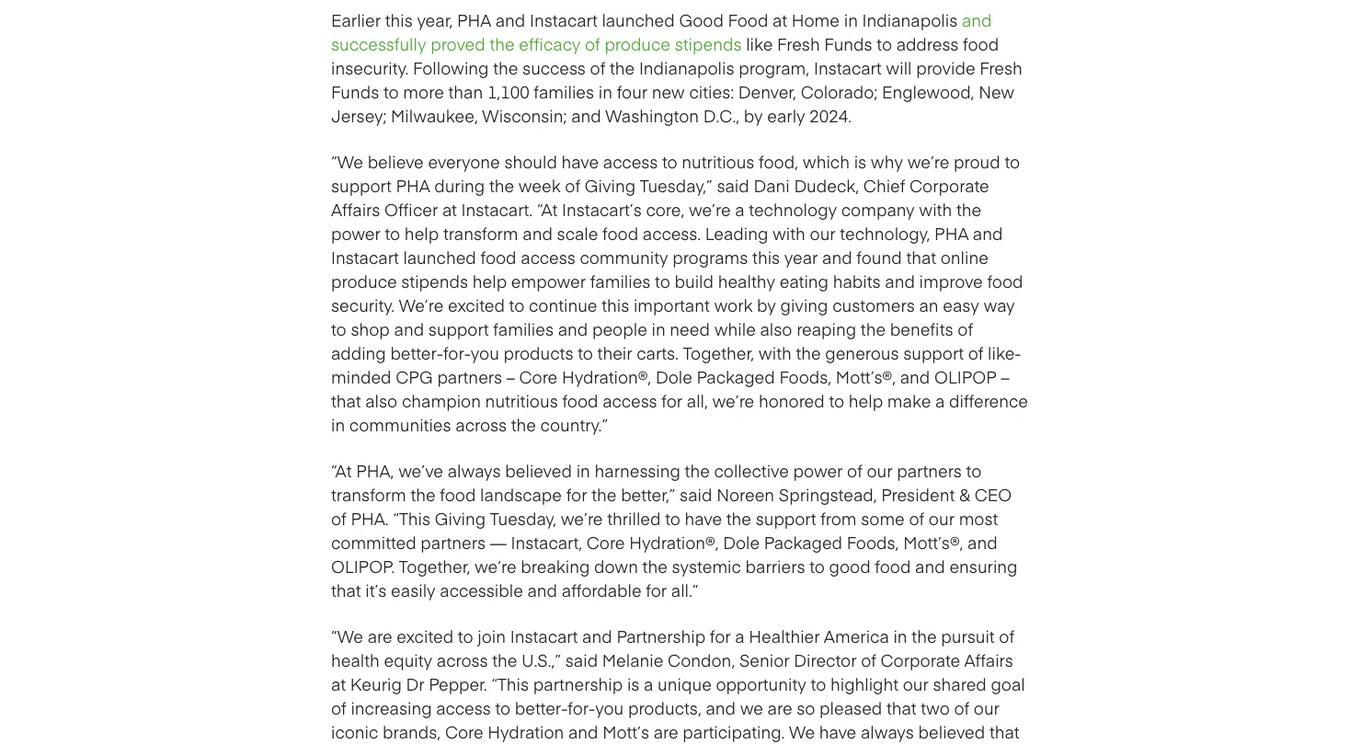 Task type: locate. For each thing, give the bounding box(es) containing it.
food down we've
[[440, 483, 476, 506]]

stipends
[[675, 32, 742, 55], [401, 270, 468, 293]]

2 horizontal spatial this
[[752, 246, 780, 269]]

foods, up 'honored'
[[779, 365, 832, 388]]

0 vertical spatial together,
[[683, 341, 754, 364]]

help left make
[[849, 389, 883, 412]]

0 horizontal spatial funds
[[331, 80, 379, 103]]

"this
[[393, 507, 431, 530], [492, 672, 529, 695]]

1 horizontal spatial always
[[861, 720, 914, 743]]

instacart's
[[562, 198, 642, 221]]

corporate up shared
[[881, 649, 960, 672]]

0 vertical spatial for-
[[443, 341, 471, 364]]

englewood,
[[882, 80, 974, 103]]

better- up cpg
[[390, 341, 443, 364]]

help left empower
[[473, 270, 507, 293]]

affairs inside the "we are excited to join instacart and partnership for a healthier america in the pursuit of health equity across the u.s.," said melanie condon, senior director of corporate affairs at keurig dr pepper. "this partnership is a unique opportunity to highlight our shared goal of increasing access to better-for-you products, and we are so pleased that two of our iconic brands, core hydration and mott's are participating. we have always believed
[[964, 649, 1013, 672]]

0 horizontal spatial said
[[565, 649, 598, 672]]

1 horizontal spatial launched
[[602, 8, 675, 31]]

mott's®, inside "at pha, we've always believed in harnessing the collective power of our partners to transform the food landscape for the better," said noreen springstead, president & ceo of pha. "this giving tuesday, we're thrilled to have the support from some of our most committed partners — instacart, core hydration®, dole packaged foods, mott's®, and olipop. together, we're breaking down the systemic barriers to good food and ensuring that it's easily accessible and affordable for all."
[[903, 531, 963, 554]]

1 horizontal spatial core
[[519, 365, 558, 388]]

thrilled
[[607, 507, 661, 530]]

at
[[773, 8, 787, 31], [442, 198, 457, 221], [331, 672, 346, 695]]

power inside "we believe everyone should have access to nutritious food, which is why we're proud to support pha during the week of giving tuesday," said dani dudeck, chief corporate affairs officer at instacart. "at instacart's core, we're a technology company with the power to help transform and scale food access. leading with our technology, pha and instacart launched food access community programs this year and found that online produce stipends help empower families to build healthy eating habits and improve food security. we're excited to continue this important work by giving customers an easy way to shop and support families and people in need while also reaping the benefits of adding better-for-you products to their carts. together, with the generous support of like- minded cpg partners – core hydration®, dole packaged foods, mott's®, and olipop – that also champion nutritious food access for all, we're honored to help make a difference in communities across the country."
[[331, 222, 381, 245]]

1 vertical spatial produce
[[331, 270, 397, 293]]

the up four
[[610, 56, 635, 79]]

"we inside "we believe everyone should have access to nutritious food, which is why we're proud to support pha during the week of giving tuesday," said dani dudeck, chief corporate affairs officer at instacart. "at instacart's core, we're a technology company with the power to help transform and scale food access. leading with our technology, pha and instacart launched food access community programs this year and found that online produce stipends help empower families to build healthy eating habits and improve food security. we're excited to continue this important work by giving customers an easy way to shop and support families and people in need while also reaping the benefits of adding better-for-you products to their carts. together, with the generous support of like- minded cpg partners – core hydration®, dole packaged foods, mott's®, and olipop – that also champion nutritious food access for all, we're honored to help make a difference in communities across the country."
[[331, 150, 363, 173]]

have inside "at pha, we've always believed in harnessing the collective power of our partners to transform the food landscape for the better," said noreen springstead, president & ceo of pha. "this giving tuesday, we're thrilled to have the support from some of our most committed partners — instacart, core hydration®, dole packaged foods, mott's®, and olipop. together, we're breaking down the systemic barriers to good food and ensuring that it's easily accessible and affordable for all."
[[685, 507, 722, 530]]

this up successfully
[[385, 8, 413, 31]]

you inside the "we are excited to join instacart and partnership for a healthier america in the pursuit of health equity across the u.s.," said melanie condon, senior director of corporate affairs at keurig dr pepper. "this partnership is a unique opportunity to highlight our shared goal of increasing access to better-for-you products, and we are so pleased that two of our iconic brands, core hydration and mott's are participating. we have always believed
[[595, 696, 624, 719]]

"we inside the "we are excited to join instacart and partnership for a healthier america in the pursuit of health equity across the u.s.," said melanie condon, senior director of corporate affairs at keurig dr pepper. "this partnership is a unique opportunity to highlight our shared goal of increasing access to better-for-you products, and we are so pleased that two of our iconic brands, core hydration and mott's are participating. we have always believed
[[331, 625, 363, 648]]

dole up barriers
[[723, 531, 760, 554]]

1 vertical spatial at
[[442, 198, 457, 221]]

0 vertical spatial produce
[[605, 32, 671, 55]]

we're down the — in the left bottom of the page
[[475, 555, 517, 578]]

transform down instacart.
[[443, 222, 518, 245]]

2 "we from the top
[[331, 625, 363, 648]]

partners up champion
[[437, 365, 502, 388]]

1 vertical spatial have
[[685, 507, 722, 530]]

0 horizontal spatial at
[[331, 672, 346, 695]]

0 horizontal spatial you
[[471, 341, 499, 364]]

1 vertical spatial families
[[590, 270, 651, 293]]

0 horizontal spatial are
[[368, 625, 392, 648]]

access.
[[643, 222, 701, 245]]

1 horizontal spatial also
[[760, 317, 792, 340]]

unique
[[658, 672, 712, 695]]

1 vertical spatial always
[[861, 720, 914, 743]]

"we up health
[[331, 625, 363, 648]]

to
[[877, 32, 892, 55], [384, 80, 399, 103], [662, 150, 678, 173], [1005, 150, 1020, 173], [385, 222, 400, 245], [655, 270, 670, 293], [509, 294, 525, 317], [331, 317, 346, 340], [578, 341, 593, 364], [829, 389, 844, 412], [966, 459, 982, 482], [665, 507, 681, 530], [810, 555, 825, 578], [458, 625, 473, 648], [811, 672, 826, 695], [495, 696, 511, 719]]

good
[[679, 8, 724, 31]]

partners left the — in the left bottom of the page
[[421, 531, 486, 554]]

believed
[[505, 459, 572, 482], [918, 720, 985, 743]]

support inside "at pha, we've always believed in harnessing the collective power of our partners to transform the food landscape for the better," said noreen springstead, president & ceo of pha. "this giving tuesday, we're thrilled to have the support from some of our most committed partners — instacart, core hydration®, dole packaged foods, mott's®, and olipop. together, we're breaking down the systemic barriers to good food and ensuring that it's easily accessible and affordable for all."
[[756, 507, 816, 530]]

0 vertical spatial launched
[[602, 8, 675, 31]]

– down like-
[[1001, 365, 1009, 388]]

families up products
[[493, 317, 554, 340]]

packaged up barriers
[[764, 531, 843, 554]]

so
[[797, 696, 815, 719]]

1 "we from the top
[[331, 150, 363, 173]]

"we are excited to join instacart and partnership for a healthier america in the pursuit of health equity across the u.s.," said melanie condon, senior director of corporate affairs at keurig dr pepper. "this partnership is a unique opportunity to highlight our shared goal of increasing access to better-for-you products, and we are so pleased that two of our iconic brands, core hydration and mott's are participating. we have always believed 
[[331, 625, 1025, 744]]

that inside "at pha, we've always believed in harnessing the collective power of our partners to transform the food landscape for the better," said noreen springstead, president & ceo of pha. "this giving tuesday, we're thrilled to have the support from some of our most committed partners — instacart, core hydration®, dole packaged foods, mott's®, and olipop. together, we're breaking down the systemic barriers to good food and ensuring that it's easily accessible and affordable for all."
[[331, 579, 361, 602]]

core inside "at pha, we've always believed in harnessing the collective power of our partners to transform the food landscape for the better," said noreen springstead, president & ceo of pha. "this giving tuesday, we're thrilled to have the support from some of our most committed partners — instacart, core hydration®, dole packaged foods, mott's®, and olipop. together, we're breaking down the systemic barriers to good food and ensuring that it's easily accessible and affordable for all."
[[587, 531, 625, 554]]

across inside the "we are excited to join instacart and partnership for a healthier america in the pursuit of health equity across the u.s.," said melanie condon, senior director of corporate affairs at keurig dr pepper. "this partnership is a unique opportunity to highlight our shared goal of increasing access to better-for-you products, and we are so pleased that two of our iconic brands, core hydration and mott's are participating. we have always believed
[[437, 649, 488, 672]]

0 horizontal spatial have
[[562, 150, 599, 173]]

1 vertical spatial mott's®,
[[903, 531, 963, 554]]

with up 'honored'
[[759, 341, 792, 364]]

affairs left officer
[[331, 198, 380, 221]]

corporate inside "we believe everyone should have access to nutritious food, which is why we're proud to support pha during the week of giving tuesday," said dani dudeck, chief corporate affairs officer at instacart. "at instacart's core, we're a technology company with the power to help transform and scale food access. leading with our technology, pha and instacart launched food access community programs this year and found that online produce stipends help empower families to build healthy eating habits and improve food security. we're excited to continue this important work by giving customers an easy way to shop and support families and people in need while also reaping the benefits of adding better-for-you products to their carts. together, with the generous support of like- minded cpg partners – core hydration®, dole packaged foods, mott's®, and olipop – that also champion nutritious food access for all, we're honored to help make a difference in communities across the country."
[[910, 174, 989, 197]]

highlight
[[830, 672, 899, 695]]

will
[[886, 56, 912, 79]]

to up tuesday,"
[[662, 150, 678, 173]]

like-
[[988, 341, 1021, 364]]

power
[[331, 222, 381, 245], [793, 459, 843, 482]]

indianapolis
[[862, 8, 958, 31], [639, 56, 734, 79]]

excited right we're
[[448, 294, 505, 317]]

1 horizontal spatial foods,
[[847, 531, 899, 554]]

giving up instacart's
[[585, 174, 636, 197]]

1 vertical spatial together,
[[399, 555, 470, 578]]

indianapolis up new
[[639, 56, 734, 79]]

affairs inside "we believe everyone should have access to nutritious food, which is why we're proud to support pha during the week of giving tuesday," said dani dudeck, chief corporate affairs officer at instacart. "at instacart's core, we're a technology company with the power to help transform and scale food access. leading with our technology, pha and instacart launched food access community programs this year and found that online produce stipends help empower families to build healthy eating habits and improve food security. we're excited to continue this important work by giving customers an easy way to shop and support families and people in need while also reaping the benefits of adding better-for-you products to their carts. together, with the generous support of like- minded cpg partners – core hydration®, dole packaged foods, mott's®, and olipop – that also champion nutritious food access for all, we're honored to help make a difference in communities across the country."
[[331, 198, 380, 221]]

0 horizontal spatial always
[[448, 459, 501, 482]]

we're right the why
[[908, 150, 950, 173]]

of up olipop
[[968, 341, 984, 364]]

pepper.
[[429, 672, 487, 695]]

funds
[[824, 32, 873, 55], [331, 80, 379, 103]]

of right "success"
[[590, 56, 605, 79]]

some
[[861, 507, 905, 530]]

1 vertical spatial for-
[[568, 696, 595, 719]]

and left mott's
[[568, 720, 598, 743]]

our down the goal
[[974, 696, 1000, 719]]

food up way
[[987, 270, 1023, 293]]

all,
[[687, 389, 708, 412]]

is inside "we believe everyone should have access to nutritious food, which is why we're proud to support pha during the week of giving tuesday," said dani dudeck, chief corporate affairs officer at instacart. "at instacart's core, we're a technology company with the power to help transform and scale food access. leading with our technology, pha and instacart launched food access community programs this year and found that online produce stipends help empower families to build healthy eating habits and improve food security. we're excited to continue this important work by giving customers an easy way to shop and support families and people in need while also reaping the benefits of adding better-for-you products to their carts. together, with the generous support of like- minded cpg partners – core hydration®, dole packaged foods, mott's®, and olipop – that also champion nutritious food access for all, we're honored to help make a difference in communities across the country."
[[854, 150, 867, 173]]

1 vertical spatial nutritious
[[485, 389, 558, 412]]

1 horizontal spatial fresh
[[980, 56, 1023, 79]]

in right 'america'
[[893, 625, 907, 648]]

2 vertical spatial partners
[[421, 531, 486, 554]]

food right good
[[875, 555, 911, 578]]

1 vertical spatial corporate
[[881, 649, 960, 672]]

and left "scale"
[[523, 222, 553, 245]]

senior
[[739, 649, 790, 672]]

of right week
[[565, 174, 580, 197]]

0 vertical spatial fresh
[[777, 32, 820, 55]]

giving inside "we believe everyone should have access to nutritious food, which is why we're proud to support pha during the week of giving tuesday," said dani dudeck, chief corporate affairs officer at instacart. "at instacart's core, we're a technology company with the power to help transform and scale food access. leading with our technology, pha and instacart launched food access community programs this year and found that online produce stipends help empower families to build healthy eating habits and improve food security. we're excited to continue this important work by giving customers an easy way to shop and support families and people in need while also reaping the benefits of adding better-for-you products to their carts. together, with the generous support of like- minded cpg partners – core hydration®, dole packaged foods, mott's®, and olipop – that also champion nutritious food access for all, we're honored to help make a difference in communities across the country."
[[585, 174, 636, 197]]

1 horizontal spatial giving
[[585, 174, 636, 197]]

like fresh funds to address food insecurity. following the success of the indianapolis program, instacart will provide fresh funds to more than 1,100 families in four new cities: denver, colorado; englewood, new jersey; milwaukee, wisconsin; and washington d.c., by early 2024.
[[331, 32, 1023, 127]]

a
[[735, 198, 745, 221], [935, 389, 945, 412], [735, 625, 745, 648], [644, 672, 653, 695]]

0 vertical spatial is
[[854, 150, 867, 173]]

—
[[490, 531, 507, 554]]

"we
[[331, 150, 363, 173], [331, 625, 363, 648]]

1 vertical spatial core
[[587, 531, 625, 554]]

systemic
[[672, 555, 741, 578]]

have right should
[[562, 150, 599, 173]]

0 horizontal spatial produce
[[331, 270, 397, 293]]

generous
[[825, 341, 899, 364]]

we
[[740, 696, 763, 719]]

&
[[959, 483, 970, 506]]

always
[[448, 459, 501, 482], [861, 720, 914, 743]]

by
[[744, 104, 763, 127], [757, 294, 776, 317]]

0 vertical spatial are
[[368, 625, 392, 648]]

1 vertical spatial also
[[365, 389, 398, 412]]

0 vertical spatial foods,
[[779, 365, 832, 388]]

instacart inside the "we are excited to join instacart and partnership for a healthier america in the pursuit of health equity across the u.s.," said melanie condon, senior director of corporate affairs at keurig dr pepper. "this partnership is a unique opportunity to highlight our shared goal of increasing access to better-for-you products, and we are so pleased that two of our iconic brands, core hydration and mott's are participating. we have always believed
[[510, 625, 578, 648]]

by down denver, on the top of page
[[744, 104, 763, 127]]

found
[[857, 246, 902, 269]]

this up people
[[602, 294, 629, 317]]

food up provide
[[963, 32, 999, 55]]

1 vertical spatial help
[[473, 270, 507, 293]]

stipends up we're
[[401, 270, 468, 293]]

1 horizontal spatial have
[[685, 507, 722, 530]]

0 vertical spatial at
[[773, 8, 787, 31]]

0 horizontal spatial stipends
[[401, 270, 468, 293]]

0 vertical spatial believed
[[505, 459, 572, 482]]

1 horizontal spatial mott's®,
[[903, 531, 963, 554]]

empower
[[511, 270, 586, 293]]

1 vertical spatial "we
[[331, 625, 363, 648]]

new
[[652, 80, 685, 103]]

also up communities at the left of the page
[[365, 389, 398, 412]]

2 vertical spatial said
[[565, 649, 598, 672]]

have inside the "we are excited to join instacart and partnership for a healthier america in the pursuit of health equity across the u.s.," said melanie condon, senior director of corporate affairs at keurig dr pepper. "this partnership is a unique opportunity to highlight our shared goal of increasing access to better-for-you products, and we are so pleased that two of our iconic brands, core hydration and mott's are participating. we have always believed
[[819, 720, 857, 743]]

0 vertical spatial excited
[[448, 294, 505, 317]]

1 horizontal spatial indianapolis
[[862, 8, 958, 31]]

0 horizontal spatial launched
[[403, 246, 476, 269]]

0 horizontal spatial believed
[[505, 459, 572, 482]]

0 vertical spatial "at
[[537, 198, 558, 221]]

always down pleased
[[861, 720, 914, 743]]

iconic
[[331, 720, 378, 743]]

2 horizontal spatial are
[[768, 696, 792, 719]]

"at left the pha,
[[331, 459, 352, 482]]

breaking
[[521, 555, 590, 578]]

goal
[[991, 672, 1025, 695]]

olipop
[[934, 365, 997, 388]]

the
[[490, 32, 515, 55], [493, 56, 518, 79], [610, 56, 635, 79], [489, 174, 514, 197], [956, 198, 982, 221], [861, 317, 886, 340], [796, 341, 821, 364], [511, 413, 536, 436], [685, 459, 710, 482], [411, 483, 436, 506], [592, 483, 617, 506], [726, 507, 751, 530], [643, 555, 668, 578], [912, 625, 937, 648], [492, 649, 517, 672]]

1 vertical spatial pha
[[396, 174, 430, 197]]

director
[[794, 649, 857, 672]]

0 vertical spatial by
[[744, 104, 763, 127]]

help down officer
[[405, 222, 439, 245]]

core inside the "we are excited to join instacart and partnership for a healthier america in the pursuit of health equity across the u.s.," said melanie condon, senior director of corporate affairs at keurig dr pepper. "this partnership is a unique opportunity to highlight our shared goal of increasing access to better-for-you products, and we are so pleased that two of our iconic brands, core hydration and mott's are participating. we have always believed
[[445, 720, 484, 743]]

in inside the "we are excited to join instacart and partnership for a healthier america in the pursuit of health equity across the u.s.," said melanie condon, senior director of corporate affairs at keurig dr pepper. "this partnership is a unique opportunity to highlight our shared goal of increasing access to better-for-you products, and we are so pleased that two of our iconic brands, core hydration and mott's are participating. we have always believed
[[893, 625, 907, 648]]

1 vertical spatial launched
[[403, 246, 476, 269]]

power up springstead,
[[793, 459, 843, 482]]

that down olipop. at the bottom of the page
[[331, 579, 361, 602]]

1 vertical spatial you
[[595, 696, 624, 719]]

more
[[403, 80, 444, 103]]

0 horizontal spatial indianapolis
[[639, 56, 734, 79]]

president
[[881, 483, 955, 506]]

said inside the "we are excited to join instacart and partnership for a healthier america in the pursuit of health equity across the u.s.," said melanie condon, senior director of corporate affairs at keurig dr pepper. "this partnership is a unique opportunity to highlight our shared goal of increasing access to better-for-you products, and we are so pleased that two of our iconic brands, core hydration and mott's are participating. we have always believed
[[565, 649, 598, 672]]

together, down while
[[683, 341, 754, 364]]

2 vertical spatial this
[[602, 294, 629, 317]]

1 vertical spatial is
[[627, 672, 640, 695]]

1 horizontal spatial this
[[602, 294, 629, 317]]

difference
[[949, 389, 1028, 412]]

that left two
[[887, 696, 917, 719]]

1 vertical spatial said
[[680, 483, 712, 506]]

giving
[[585, 174, 636, 197], [435, 507, 486, 530]]

at down health
[[331, 672, 346, 695]]

0 vertical spatial hydration®,
[[562, 365, 651, 388]]

denver,
[[738, 80, 796, 103]]

transform inside "we believe everyone should have access to nutritious food, which is why we're proud to support pha during the week of giving tuesday," said dani dudeck, chief corporate affairs officer at instacart. "at instacart's core, we're a technology company with the power to help transform and scale food access. leading with our technology, pha and instacart launched food access community programs this year and found that online produce stipends help empower families to build healthy eating habits and improve food security. we're excited to continue this important work by giving customers an easy way to shop and support families and people in need while also reaping the benefits of adding better-for-you products to their carts. together, with the generous support of like- minded cpg partners – core hydration®, dole packaged foods, mott's®, and olipop – that also champion nutritious food access for all, we're honored to help make a difference in communities across the country."
[[443, 222, 518, 245]]

1 horizontal spatial funds
[[824, 32, 873, 55]]

better- inside the "we are excited to join instacart and partnership for a healthier america in the pursuit of health equity across the u.s.," said melanie condon, senior director of corporate affairs at keurig dr pepper. "this partnership is a unique opportunity to highlight our shared goal of increasing access to better-for-you products, and we are so pleased that two of our iconic brands, core hydration and mott's are participating. we have always believed
[[515, 696, 568, 719]]

1 horizontal spatial –
[[1001, 365, 1009, 388]]

said up partnership
[[565, 649, 598, 672]]

foods, inside "at pha, we've always believed in harnessing the collective power of our partners to transform the food landscape for the better," said noreen springstead, president & ceo of pha. "this giving tuesday, we're thrilled to have the support from some of our most committed partners — instacart, core hydration®, dole packaged foods, mott's®, and olipop. together, we're breaking down the systemic barriers to good food and ensuring that it's easily accessible and affordable for all."
[[847, 531, 899, 554]]

"at inside "at pha, we've always believed in harnessing the collective power of our partners to transform the food landscape for the better," said noreen springstead, president & ceo of pha. "this giving tuesday, we're thrilled to have the support from some of our most committed partners — instacart, core hydration®, dole packaged foods, mott's®, and olipop. together, we're breaking down the systemic barriers to good food and ensuring that it's easily accessible and affordable for all."
[[331, 459, 352, 482]]

giving down we've
[[435, 507, 486, 530]]

and up provide
[[962, 8, 992, 31]]

the down we've
[[411, 483, 436, 506]]

in down country."
[[576, 459, 590, 482]]

0 vertical spatial you
[[471, 341, 499, 364]]

melanie
[[602, 649, 664, 672]]

to up important
[[655, 270, 670, 293]]

0 horizontal spatial "this
[[393, 507, 431, 530]]

produce inside and successfully proved the efficacy of produce stipends
[[605, 32, 671, 55]]

0 horizontal spatial affairs
[[331, 198, 380, 221]]

instacart up u.s.,"
[[510, 625, 578, 648]]

hydration®, inside "at pha, we've always believed in harnessing the collective power of our partners to transform the food landscape for the better," said noreen springstead, president & ceo of pha. "this giving tuesday, we're thrilled to have the support from some of our most committed partners — instacart, core hydration®, dole packaged foods, mott's®, and olipop. together, we're breaking down the systemic barriers to good food and ensuring that it's easily accessible and affordable for all."
[[629, 531, 719, 554]]

for up condon,
[[710, 625, 731, 648]]

hydration®, down their
[[562, 365, 651, 388]]

easy
[[943, 294, 979, 317]]

2 horizontal spatial help
[[849, 389, 883, 412]]

for inside the "we are excited to join instacart and partnership for a healthier america in the pursuit of health equity across the u.s.," said melanie condon, senior director of corporate affairs at keurig dr pepper. "this partnership is a unique opportunity to highlight our shared goal of increasing access to better-for-you products, and we are so pleased that two of our iconic brands, core hydration and mott's are participating. we have always believed
[[710, 625, 731, 648]]

early
[[767, 104, 805, 127]]

health
[[331, 649, 380, 672]]

together,
[[683, 341, 754, 364], [399, 555, 470, 578]]

to down officer
[[385, 222, 400, 245]]

corporate inside the "we are excited to join instacart and partnership for a healthier america in the pursuit of health equity across the u.s.," said melanie condon, senior director of corporate affairs at keurig dr pepper. "this partnership is a unique opportunity to highlight our shared goal of increasing access to better-for-you products, and we are so pleased that two of our iconic brands, core hydration and mott's are participating. we have always believed
[[881, 649, 960, 672]]

1 horizontal spatial you
[[595, 696, 624, 719]]

indianapolis inside like fresh funds to address food insecurity. following the success of the indianapolis program, instacart will provide fresh funds to more than 1,100 families in four new cities: denver, colorado; englewood, new jersey; milwaukee, wisconsin; and washington d.c., by early 2024.
[[639, 56, 734, 79]]

0 horizontal spatial dole
[[656, 365, 692, 388]]

1 horizontal spatial stipends
[[675, 32, 742, 55]]

for inside "we believe everyone should have access to nutritious food, which is why we're proud to support pha during the week of giving tuesday," said dani dudeck, chief corporate affairs officer at instacart. "at instacart's core, we're a technology company with the power to help transform and scale food access. leading with our technology, pha and instacart launched food access community programs this year and found that online produce stipends help empower families to build healthy eating habits and improve food security. we're excited to continue this important work by giving customers an easy way to shop and support families and people in need while also reaping the benefits of adding better-for-you products to their carts. together, with the generous support of like- minded cpg partners – core hydration®, dole packaged foods, mott's®, and olipop – that also champion nutritious food access for all, we're honored to help make a difference in communities across the country."
[[662, 389, 683, 412]]

excited up equity
[[397, 625, 454, 648]]

0 horizontal spatial better-
[[390, 341, 443, 364]]

across
[[456, 413, 507, 436], [437, 649, 488, 672]]

technology,
[[840, 222, 930, 245]]

0 horizontal spatial for-
[[443, 341, 471, 364]]

security.
[[331, 294, 395, 317]]

opportunity
[[716, 672, 807, 695]]

partners up president
[[897, 459, 962, 482]]

fresh
[[777, 32, 820, 55], [980, 56, 1023, 79]]

0 horizontal spatial –
[[507, 365, 515, 388]]

instacart.
[[461, 198, 533, 221]]

a up 'leading'
[[735, 198, 745, 221]]

our inside "we believe everyone should have access to nutritious food, which is why we're proud to support pha during the week of giving tuesday," said dani dudeck, chief corporate affairs officer at instacart. "at instacart's core, we're a technology company with the power to help transform and scale food access. leading with our technology, pha and instacart launched food access community programs this year and found that online produce stipends help empower families to build healthy eating habits and improve food security. we're excited to continue this important work by giving customers an easy way to shop and support families and people in need while also reaping the benefits of adding better-for-you products to their carts. together, with the generous support of like- minded cpg partners – core hydration®, dole packaged foods, mott's®, and olipop – that also champion nutritious food access for all, we're honored to help make a difference in communities across the country."
[[810, 222, 836, 245]]

the up the online at the right top of the page
[[956, 198, 982, 221]]

excited inside the "we are excited to join instacart and partnership for a healthier america in the pursuit of health equity across the u.s.," said melanie condon, senior director of corporate affairs at keurig dr pepper. "this partnership is a unique opportunity to highlight our shared goal of increasing access to better-for-you products, and we are so pleased that two of our iconic brands, core hydration and mott's are participating. we have always believed
[[397, 625, 454, 648]]

at up the like
[[773, 8, 787, 31]]

across inside "we believe everyone should have access to nutritious food, which is why we're proud to support pha during the week of giving tuesday," said dani dudeck, chief corporate affairs officer at instacart. "at instacart's core, we're a technology company with the power to help transform and scale food access. leading with our technology, pha and instacart launched food access community programs this year and found that online produce stipends help empower families to build healthy eating habits and improve food security. we're excited to continue this important work by giving customers an easy way to shop and support families and people in need while also reaping the benefits of adding better-for-you products to their carts. together, with the generous support of like- minded cpg partners – core hydration®, dole packaged foods, mott's®, and olipop – that also champion nutritious food access for all, we're honored to help make a difference in communities across the country."
[[456, 413, 507, 436]]

nutritious
[[682, 150, 755, 173], [485, 389, 558, 412]]

of
[[585, 32, 600, 55], [590, 56, 605, 79], [565, 174, 580, 197], [958, 317, 973, 340], [968, 341, 984, 364], [847, 459, 863, 482], [331, 507, 346, 530], [909, 507, 925, 530], [999, 625, 1015, 648], [861, 649, 876, 672], [331, 696, 346, 719], [954, 696, 970, 719]]

2 horizontal spatial pha
[[935, 222, 969, 245]]

1 vertical spatial with
[[773, 222, 806, 245]]

continue
[[529, 294, 597, 317]]

to left good
[[810, 555, 825, 578]]

2 vertical spatial are
[[654, 720, 678, 743]]

and inside and successfully proved the efficacy of produce stipends
[[962, 8, 992, 31]]

0 vertical spatial always
[[448, 459, 501, 482]]

0 horizontal spatial power
[[331, 222, 381, 245]]

better,"
[[621, 483, 676, 506]]

hydration®, up systemic
[[629, 531, 719, 554]]

products
[[504, 341, 573, 364]]

in right home
[[844, 8, 858, 31]]

technology
[[749, 198, 837, 221]]

for- inside "we believe everyone should have access to nutritious food, which is why we're proud to support pha during the week of giving tuesday," said dani dudeck, chief corporate affairs officer at instacart. "at instacart's core, we're a technology company with the power to help transform and scale food access. leading with our technology, pha and instacart launched food access community programs this year and found that online produce stipends help empower families to build healthy eating habits and improve food security. we're excited to continue this important work by giving customers an easy way to shop and support families and people in need while also reaping the benefits of adding better-for-you products to their carts. together, with the generous support of like- minded cpg partners – core hydration®, dole packaged foods, mott's®, and olipop – that also champion nutritious food access for all, we're honored to help make a difference in communities across the country."
[[443, 341, 471, 364]]

1 vertical spatial "at
[[331, 459, 352, 482]]

week
[[519, 174, 561, 197]]

0 horizontal spatial pha
[[396, 174, 430, 197]]

1 horizontal spatial pha
[[457, 8, 491, 31]]

0 vertical spatial families
[[534, 80, 594, 103]]

dole inside "at pha, we've always believed in harnessing the collective power of our partners to transform the food landscape for the better," said noreen springstead, president & ceo of pha. "this giving tuesday, we're thrilled to have the support from some of our most committed partners — instacart, core hydration®, dole packaged foods, mott's®, and olipop. together, we're breaking down the systemic barriers to good food and ensuring that it's easily accessible and affordable for all."
[[723, 531, 760, 554]]

and down breaking
[[527, 579, 557, 602]]

join
[[478, 625, 506, 648]]

0 vertical spatial dole
[[656, 365, 692, 388]]

0 vertical spatial corporate
[[910, 174, 989, 197]]

1 horizontal spatial believed
[[918, 720, 985, 743]]

should
[[504, 150, 557, 173]]

cities:
[[689, 80, 734, 103]]

and up participating.
[[706, 696, 736, 719]]

1 vertical spatial better-
[[515, 696, 568, 719]]

equity
[[384, 649, 432, 672]]

1 vertical spatial across
[[437, 649, 488, 672]]

core up down
[[587, 531, 625, 554]]

corporate
[[910, 174, 989, 197], [881, 649, 960, 672]]

earlier
[[331, 8, 381, 31]]

improve
[[919, 270, 983, 293]]

"we believe everyone should have access to nutritious food, which is why we're proud to support pha during the week of giving tuesday," said dani dudeck, chief corporate affairs officer at instacart. "at instacart's core, we're a technology company with the power to help transform and scale food access. leading with our technology, pha and instacart launched food access community programs this year and found that online produce stipends help empower families to build healthy eating habits and improve food security. we're excited to continue this important work by giving customers an easy way to shop and support families and people in need while also reaping the benefits of adding better-for-you products to their carts. together, with the generous support of like- minded cpg partners – core hydration®, dole packaged foods, mott's®, and olipop – that also champion nutritious food access for all, we're honored to help make a difference in communities across the country."
[[331, 150, 1028, 436]]

keurig
[[350, 672, 402, 695]]

in inside "at pha, we've always believed in harnessing the collective power of our partners to transform the food landscape for the better," said noreen springstead, president & ceo of pha. "this giving tuesday, we're thrilled to have the support from some of our most committed partners — instacart, core hydration®, dole packaged foods, mott's®, and olipop. together, we're breaking down the systemic barriers to good food and ensuring that it's easily accessible and affordable for all."
[[576, 459, 590, 482]]

families down community
[[590, 270, 651, 293]]

0 vertical spatial said
[[717, 174, 749, 197]]

indianapolis for the
[[639, 56, 734, 79]]

2 horizontal spatial at
[[773, 8, 787, 31]]

by down 'healthy' on the top of page
[[757, 294, 776, 317]]

programs
[[673, 246, 748, 269]]

we're
[[908, 150, 950, 173], [689, 198, 731, 221], [712, 389, 754, 412], [561, 507, 603, 530], [475, 555, 517, 578]]

"at inside "we believe everyone should have access to nutritious food, which is why we're proud to support pha during the week of giving tuesday," said dani dudeck, chief corporate affairs officer at instacart. "at instacart's core, we're a technology company with the power to help transform and scale food access. leading with our technology, pha and instacart launched food access community programs this year and found that online produce stipends help empower families to build healthy eating habits and improve food security. we're excited to continue this important work by giving customers an easy way to shop and support families and people in need while also reaping the benefits of adding better-for-you products to their carts. together, with the generous support of like- minded cpg partners – core hydration®, dole packaged foods, mott's®, and olipop – that also champion nutritious food access for all, we're honored to help make a difference in communities across the country."
[[537, 198, 558, 221]]

for- inside the "we are excited to join instacart and partnership for a healthier america in the pursuit of health equity across the u.s.," said melanie condon, senior director of corporate affairs at keurig dr pepper. "this partnership is a unique opportunity to highlight our shared goal of increasing access to better-for-you products, and we are so pleased that two of our iconic brands, core hydration and mott's are participating. we have always believed
[[568, 696, 595, 719]]

in left four
[[599, 80, 613, 103]]

why
[[871, 150, 903, 173]]

which
[[803, 150, 850, 173]]

are down products,
[[654, 720, 678, 743]]

transform up pha.
[[331, 483, 406, 506]]

our up year
[[810, 222, 836, 245]]

funds up jersey;
[[331, 80, 379, 103]]

1 vertical spatial foods,
[[847, 531, 899, 554]]

indianapolis for in
[[862, 8, 958, 31]]

0 horizontal spatial this
[[385, 8, 413, 31]]

"this inside the "we are excited to join instacart and partnership for a healthier america in the pursuit of health equity across the u.s.," said melanie condon, senior director of corporate affairs at keurig dr pepper. "this partnership is a unique opportunity to highlight our shared goal of increasing access to better-for-you products, and we are so pleased that two of our iconic brands, core hydration and mott's are participating. we have always believed
[[492, 672, 529, 695]]

to right proud
[[1005, 150, 1020, 173]]

1 vertical spatial packaged
[[764, 531, 843, 554]]

0 horizontal spatial mott's®,
[[836, 365, 896, 388]]

need
[[670, 317, 710, 340]]

also down giving
[[760, 317, 792, 340]]

transform inside "at pha, we've always believed in harnessing the collective power of our partners to transform the food landscape for the better," said noreen springstead, president & ceo of pha. "this giving tuesday, we're thrilled to have the support from some of our most committed partners — instacart, core hydration®, dole packaged foods, mott's®, and olipop. together, we're breaking down the systemic barriers to good food and ensuring that it's easily accessible and affordable for all."
[[331, 483, 406, 506]]

proud
[[954, 150, 1000, 173]]

packaged
[[697, 365, 775, 388], [764, 531, 843, 554]]

the inside and successfully proved the efficacy of produce stipends
[[490, 32, 515, 55]]

instacart inside like fresh funds to address food insecurity. following the success of the indianapolis program, instacart will provide fresh funds to more than 1,100 families in four new cities: denver, colorado; englewood, new jersey; milwaukee, wisconsin; and washington d.c., by early 2024.
[[814, 56, 882, 79]]

that inside the "we are excited to join instacart and partnership for a healthier america in the pursuit of health equity across the u.s.," said melanie condon, senior director of corporate affairs at keurig dr pepper. "this partnership is a unique opportunity to highlight our shared goal of increasing access to better-for-you products, and we are so pleased that two of our iconic brands, core hydration and mott's are participating. we have always believed
[[887, 696, 917, 719]]

the left country."
[[511, 413, 536, 436]]

is
[[854, 150, 867, 173], [627, 672, 640, 695]]

said inside "at pha, we've always believed in harnessing the collective power of our partners to transform the food landscape for the better," said noreen springstead, president & ceo of pha. "this giving tuesday, we're thrilled to have the support from some of our most committed partners — instacart, core hydration®, dole packaged foods, mott's®, and olipop. together, we're breaking down the systemic barriers to good food and ensuring that it's easily accessible and affordable for all."
[[680, 483, 712, 506]]

better- up hydration
[[515, 696, 568, 719]]



Task type: vqa. For each thing, say whether or not it's contained in the screenshot.
right Giving
yes



Task type: describe. For each thing, give the bounding box(es) containing it.
like
[[746, 32, 773, 55]]

food up country."
[[562, 389, 598, 412]]

harnessing
[[595, 459, 681, 482]]

1 horizontal spatial are
[[654, 720, 678, 743]]

our up two
[[903, 672, 929, 695]]

said for for
[[565, 649, 598, 672]]

of inside and successfully proved the efficacy of produce stipends
[[585, 32, 600, 55]]

condon,
[[668, 649, 735, 672]]

all."
[[671, 579, 699, 602]]

0 horizontal spatial fresh
[[777, 32, 820, 55]]

1 vertical spatial fresh
[[980, 56, 1023, 79]]

for right the landscape
[[566, 483, 587, 506]]

the up 1,100
[[493, 56, 518, 79]]

a up senior in the bottom right of the page
[[735, 625, 745, 648]]

and down the found at the top right of page
[[885, 270, 915, 293]]

"at pha, we've always believed in harnessing the collective power of our partners to transform the food landscape for the better," said noreen springstead, president & ceo of pha. "this giving tuesday, we're thrilled to have the support from some of our most committed partners — instacart, core hydration®, dole packaged foods, mott's®, and olipop. together, we're breaking down the systemic barriers to good food and ensuring that it's easily accessible and affordable for all."
[[331, 459, 1018, 602]]

"this inside "at pha, we've always believed in harnessing the collective power of our partners to transform the food landscape for the better," said noreen springstead, president & ceo of pha. "this giving tuesday, we're thrilled to have the support from some of our most committed partners — instacart, core hydration®, dole packaged foods, mott's®, and olipop. together, we're breaking down the systemic barriers to good food and ensuring that it's easily accessible and affordable for all."
[[393, 507, 431, 530]]

corporate for the
[[881, 649, 960, 672]]

reaping
[[797, 317, 856, 340]]

the left collective
[[685, 459, 710, 482]]

insecurity.
[[331, 56, 409, 79]]

1 vertical spatial this
[[752, 246, 780, 269]]

olipop.
[[331, 555, 395, 578]]

barriers
[[746, 555, 805, 578]]

and left ensuring
[[915, 555, 945, 578]]

0 horizontal spatial help
[[405, 222, 439, 245]]

important
[[634, 294, 710, 317]]

food up community
[[603, 222, 638, 245]]

of up iconic
[[331, 696, 346, 719]]

milwaukee,
[[391, 104, 478, 127]]

excited inside "we believe everyone should have access to nutritious food, which is why we're proud to support pha during the week of giving tuesday," said dani dudeck, chief corporate affairs officer at instacart. "at instacart's core, we're a technology company with the power to help transform and scale food access. leading with our technology, pha and instacart launched food access community programs this year and found that online produce stipends help empower families to build healthy eating habits and improve food security. we're excited to continue this important work by giving customers an easy way to shop and support families and people in need while also reaping the benefits of adding better-for-you products to their carts. together, with the generous support of like- minded cpg partners – core hydration®, dole packaged foods, mott's®, and olipop – that also champion nutritious food access for all, we're honored to help make a difference in communities across the country."
[[448, 294, 505, 317]]

instacart inside "we believe everyone should have access to nutritious food, which is why we're proud to support pha during the week of giving tuesday," said dani dudeck, chief corporate affairs officer at instacart. "at instacart's core, we're a technology company with the power to help transform and scale food access. leading with our technology, pha and instacart launched food access community programs this year and found that online produce stipends help empower families to build healthy eating habits and improve food security. we're excited to continue this important work by giving customers an easy way to shop and support families and people in need while also reaping the benefits of adding better-for-you products to their carts. together, with the generous support of like- minded cpg partners – core hydration®, dole packaged foods, mott's®, and olipop – that also champion nutritious food access for all, we're honored to help make a difference in communities across the country."
[[331, 246, 399, 269]]

of up springstead,
[[847, 459, 863, 482]]

of left pha.
[[331, 507, 346, 530]]

down
[[594, 555, 638, 578]]

company
[[841, 198, 915, 221]]

of right pursuit
[[999, 625, 1015, 648]]

in up carts.
[[652, 317, 666, 340]]

shared
[[933, 672, 987, 695]]

0 vertical spatial this
[[385, 8, 413, 31]]

at inside "we believe everyone should have access to nutritious food, which is why we're proud to support pha during the week of giving tuesday," said dani dudeck, chief corporate affairs officer at instacart. "at instacart's core, we're a technology company with the power to help transform and scale food access. leading with our technology, pha and instacart launched food access community programs this year and found that online produce stipends help empower families to build healthy eating habits and improve food security. we're excited to continue this important work by giving customers an easy way to shop and support families and people in need while also reaping the benefits of adding better-for-you products to their carts. together, with the generous support of like- minded cpg partners – core hydration®, dole packaged foods, mott's®, and olipop – that also champion nutritious food access for all, we're honored to help make a difference in communities across the country."
[[442, 198, 457, 221]]

people
[[592, 317, 647, 340]]

shop
[[351, 317, 390, 340]]

in inside like fresh funds to address food insecurity. following the success of the indianapolis program, instacart will provide fresh funds to more than 1,100 families in four new cities: denver, colorado; englewood, new jersey; milwaukee, wisconsin; and washington d.c., by early 2024.
[[599, 80, 613, 103]]

hydration®, inside "we believe everyone should have access to nutritious food, which is why we're proud to support pha during the week of giving tuesday," said dani dudeck, chief corporate affairs officer at instacart. "at instacart's core, we're a technology company with the power to help transform and scale food access. leading with our technology, pha and instacart launched food access community programs this year and found that online produce stipends help empower families to build healthy eating habits and improve food security. we're excited to continue this important work by giving customers an easy way to shop and support families and people in need while also reaping the benefits of adding better-for-you products to their carts. together, with the generous support of like- minded cpg partners – core hydration®, dole packaged foods, mott's®, and olipop – that also champion nutritious food access for all, we're honored to help make a difference in communities across the country."
[[562, 365, 651, 388]]

new
[[979, 80, 1015, 103]]

0 vertical spatial also
[[760, 317, 792, 340]]

"we for "we are excited to join instacart and partnership for a healthier america in the pursuit of health equity across the u.s.," said melanie condon, senior director of corporate affairs at keurig dr pepper. "this partnership is a unique opportunity to highlight our shared goal of increasing access to better-for-you products, and we are so pleased that two of our iconic brands, core hydration and mott's are participating. we have always believed 
[[331, 625, 363, 648]]

landscape
[[480, 483, 562, 506]]

0 horizontal spatial nutritious
[[485, 389, 558, 412]]

the down 'customers'
[[861, 317, 886, 340]]

we're right all,
[[712, 389, 754, 412]]

the down reaping
[[796, 341, 821, 364]]

believed inside the "we are excited to join instacart and partnership for a healthier america in the pursuit of health equity across the u.s.," said melanie condon, senior director of corporate affairs at keurig dr pepper. "this partnership is a unique opportunity to highlight our shared goal of increasing access to better-for-you products, and we are so pleased that two of our iconic brands, core hydration and mott's are participating. we have always believed
[[918, 720, 985, 743]]

and up ensuring
[[968, 531, 998, 554]]

we're up 'leading'
[[689, 198, 731, 221]]

launched inside "we believe everyone should have access to nutritious food, which is why we're proud to support pha during the week of giving tuesday," said dani dudeck, chief corporate affairs officer at instacart. "at instacart's core, we're a technology company with the power to help transform and scale food access. leading with our technology, pha and instacart launched food access community programs this year and found that online produce stipends help empower families to build healthy eating habits and improve food security. we're excited to continue this important work by giving customers an easy way to shop and support families and people in need while also reaping the benefits of adding better-for-you products to their carts. together, with the generous support of like- minded cpg partners – core hydration®, dole packaged foods, mott's®, and olipop – that also champion nutritious food access for all, we're honored to help make a difference in communities across the country."
[[403, 246, 476, 269]]

champion
[[402, 389, 481, 412]]

access inside the "we are excited to join instacart and partnership for a healthier america in the pursuit of health equity across the u.s.," said melanie condon, senior director of corporate affairs at keurig dr pepper. "this partnership is a unique opportunity to highlight our shared goal of increasing access to better-for-you products, and we are so pleased that two of our iconic brands, core hydration and mott's are participating. we have always believed
[[436, 696, 491, 719]]

access up empower
[[521, 246, 576, 269]]

together, inside "at pha, we've always believed in harnessing the collective power of our partners to transform the food landscape for the better," said noreen springstead, president & ceo of pha. "this giving tuesday, we're thrilled to have the support from some of our most committed partners — instacart, core hydration®, dole packaged foods, mott's®, and olipop. together, we're breaking down the systemic barriers to good food and ensuring that it's easily accessible and affordable for all."
[[399, 555, 470, 578]]

packaged inside "we believe everyone should have access to nutritious food, which is why we're proud to support pha during the week of giving tuesday," said dani dudeck, chief corporate affairs officer at instacart. "at instacart's core, we're a technology company with the power to help transform and scale food access. leading with our technology, pha and instacart launched food access community programs this year and found that online produce stipends help empower families to build healthy eating habits and improve food security. we're excited to continue this important work by giving customers an easy way to shop and support families and people in need while also reaping the benefits of adding better-for-you products to their carts. together, with the generous support of like- minded cpg partners – core hydration®, dole packaged foods, mott's®, and olipop – that also champion nutritious food access for all, we're honored to help make a difference in communities across the country."
[[697, 365, 775, 388]]

0 horizontal spatial also
[[365, 389, 398, 412]]

giving
[[780, 294, 828, 317]]

success
[[522, 56, 586, 79]]

ensuring
[[950, 555, 1018, 578]]

to left join
[[458, 625, 473, 648]]

corporate for proud
[[910, 174, 989, 197]]

1 horizontal spatial nutritious
[[682, 150, 755, 173]]

2 – from the left
[[1001, 365, 1009, 388]]

collective
[[714, 459, 789, 482]]

instacart up 'efficacy' at the top left of the page
[[530, 8, 598, 31]]

mott's
[[603, 720, 649, 743]]

the down join
[[492, 649, 517, 672]]

to up &
[[966, 459, 982, 482]]

a right make
[[935, 389, 945, 412]]

believed inside "at pha, we've always believed in harnessing the collective power of our partners to transform the food landscape for the better," said noreen springstead, president & ceo of pha. "this giving tuesday, we're thrilled to have the support from some of our most committed partners — instacart, core hydration®, dole packaged foods, mott's®, and olipop. together, we're breaking down the systemic barriers to good food and ensuring that it's easily accessible and affordable for all."
[[505, 459, 572, 482]]

efficacy
[[519, 32, 581, 55]]

to down insecurity.
[[384, 80, 399, 103]]

1,100
[[487, 80, 529, 103]]

2024.
[[810, 104, 852, 127]]

carts.
[[637, 341, 679, 364]]

1 – from the left
[[507, 365, 515, 388]]

mott's®, inside "we believe everyone should have access to nutritious food, which is why we're proud to support pha during the week of giving tuesday," said dani dudeck, chief corporate affairs officer at instacart. "at instacart's core, we're a technology company with the power to help transform and scale food access. leading with our technology, pha and instacart launched food access community programs this year and found that online produce stipends help empower families to build healthy eating habits and improve food security. we're excited to continue this important work by giving customers an easy way to shop and support families and people in need while also reaping the benefits of adding better-for-you products to their carts. together, with the generous support of like- minded cpg partners – core hydration®, dole packaged foods, mott's®, and olipop – that also champion nutritious food access for all, we're honored to help make a difference in communities across the country."
[[836, 365, 896, 388]]

affairs for of
[[964, 649, 1013, 672]]

support down benefits
[[903, 341, 964, 364]]

benefits
[[890, 317, 953, 340]]

and up 'efficacy' at the top left of the page
[[495, 8, 525, 31]]

our down president
[[929, 507, 955, 530]]

healthy
[[718, 270, 775, 293]]

in down minded
[[331, 413, 345, 436]]

of down shared
[[954, 696, 970, 719]]

adding
[[331, 341, 386, 364]]

support down believe
[[331, 174, 392, 197]]

to right 'honored'
[[829, 389, 844, 412]]

food inside like fresh funds to address food insecurity. following the success of the indianapolis program, instacart will provide fresh funds to more than 1,100 families in four new cities: denver, colorado; englewood, new jersey; milwaukee, wisconsin; and washington d.c., by early 2024.
[[963, 32, 999, 55]]

2 vertical spatial help
[[849, 389, 883, 412]]

d.c.,
[[703, 104, 740, 127]]

the right down
[[643, 555, 668, 578]]

always inside "at pha, we've always believed in harnessing the collective power of our partners to transform the food landscape for the better," said noreen springstead, president & ceo of pha. "this giving tuesday, we're thrilled to have the support from some of our most committed partners — instacart, core hydration®, dole packaged foods, mott's®, and olipop. together, we're breaking down the systemic barriers to good food and ensuring that it's easily accessible and affordable for all."
[[448, 459, 501, 482]]

and inside like fresh funds to address food insecurity. following the success of the indianapolis program, instacart will provide fresh funds to more than 1,100 families in four new cities: denver, colorado; englewood, new jersey; milwaukee, wisconsin; and washington d.c., by early 2024.
[[571, 104, 601, 127]]

together, inside "we believe everyone should have access to nutritious food, which is why we're proud to support pha during the week of giving tuesday," said dani dudeck, chief corporate affairs officer at instacart. "at instacart's core, we're a technology company with the power to help transform and scale food access. leading with our technology, pha and instacart launched food access community programs this year and found that online produce stipends help empower families to build healthy eating habits and improve food security. we're excited to continue this important work by giving customers an easy way to shop and support families and people in need while also reaping the benefits of adding better-for-you products to their carts. together, with the generous support of like- minded cpg partners – core hydration®, dole packaged foods, mott's®, and olipop – that also champion nutritious food access for all, we're honored to help make a difference in communities across the country."
[[683, 341, 754, 364]]

of inside like fresh funds to address food insecurity. following the success of the indianapolis program, instacart will provide fresh funds to more than 1,100 families in four new cities: denver, colorado; englewood, new jersey; milwaukee, wisconsin; and washington d.c., by early 2024.
[[590, 56, 605, 79]]

families inside like fresh funds to address food insecurity. following the success of the indianapolis program, instacart will provide fresh funds to more than 1,100 families in four new cities: denver, colorado; englewood, new jersey; milwaukee, wisconsin; and washington d.c., by early 2024.
[[534, 80, 594, 103]]

and successfully proved the efficacy of produce stipends link
[[331, 8, 992, 55]]

program,
[[739, 56, 810, 79]]

that up improve
[[906, 246, 936, 269]]

springstead,
[[779, 483, 877, 506]]

wisconsin;
[[482, 104, 567, 127]]

america
[[824, 625, 889, 648]]

to down empower
[[509, 294, 525, 317]]

better- inside "we believe everyone should have access to nutritious food, which is why we're proud to support pha during the week of giving tuesday," said dani dudeck, chief corporate affairs officer at instacart. "at instacart's core, we're a technology company with the power to help transform and scale food access. leading with our technology, pha and instacart launched food access community programs this year and found that online produce stipends help empower families to build healthy eating habits and improve food security. we're excited to continue this important work by giving customers an easy way to shop and support families and people in need while also reaping the benefits of adding better-for-you products to their carts. together, with the generous support of like- minded cpg partners – core hydration®, dole packaged foods, mott's®, and olipop – that also champion nutritious food access for all, we're honored to help make a difference in communities across the country."
[[390, 341, 443, 364]]

to down director
[[811, 672, 826, 695]]

successfully
[[331, 32, 426, 55]]

year
[[784, 246, 818, 269]]

2 vertical spatial families
[[493, 317, 554, 340]]

dole inside "we believe everyone should have access to nutritious food, which is why we're proud to support pha during the week of giving tuesday," said dani dudeck, chief corporate affairs officer at instacart. "at instacart's core, we're a technology company with the power to help transform and scale food access. leading with our technology, pha and instacart launched food access community programs this year and found that online produce stipends help empower families to build healthy eating habits and improve food security. we're excited to continue this important work by giving customers an easy way to shop and support families and people in need while also reaping the benefits of adding better-for-you products to their carts. together, with the generous support of like- minded cpg partners – core hydration®, dole packaged foods, mott's®, and olipop – that also champion nutritious food access for all, we're honored to help make a difference in communities across the country."
[[656, 365, 692, 388]]

that down minded
[[331, 389, 361, 412]]

their
[[597, 341, 632, 364]]

the up instacart.
[[489, 174, 514, 197]]

by inside like fresh funds to address food insecurity. following the success of the indianapolis program, instacart will provide fresh funds to more than 1,100 families in four new cities: denver, colorado; englewood, new jersey; milwaukee, wisconsin; and washington d.c., by early 2024.
[[744, 104, 763, 127]]

have inside "we believe everyone should have access to nutritious food, which is why we're proud to support pha during the week of giving tuesday," said dani dudeck, chief corporate affairs officer at instacart. "at instacart's core, we're a technology company with the power to help transform and scale food access. leading with our technology, pha and instacart launched food access community programs this year and found that online produce stipends help empower families to build healthy eating habits and improve food security. we're excited to continue this important work by giving customers an easy way to shop and support families and people in need while also reaping the benefits of adding better-for-you products to their carts. together, with the generous support of like- minded cpg partners – core hydration®, dole packaged foods, mott's®, and olipop – that also champion nutritious food access for all, we're honored to help make a difference in communities across the country."
[[562, 150, 599, 173]]

for left all." at the bottom of the page
[[646, 579, 667, 602]]

food down instacart.
[[481, 246, 517, 269]]

and up habits
[[822, 246, 852, 269]]

proved
[[431, 32, 485, 55]]

earlier this year, pha and instacart launched good food at home in indianapolis
[[331, 8, 962, 31]]

and up melanie
[[582, 625, 612, 648]]

you inside "we believe everyone should have access to nutritious food, which is why we're proud to support pha during the week of giving tuesday," said dani dudeck, chief corporate affairs officer at instacart. "at instacart's core, we're a technology company with the power to help transform and scale food access. leading with our technology, pha and instacart launched food access community programs this year and found that online produce stipends help empower families to build healthy eating habits and improve food security. we're excited to continue this important work by giving customers an easy way to shop and support families and people in need while also reaping the benefits of adding better-for-you products to their carts. together, with the generous support of like- minded cpg partners – core hydration®, dole packaged foods, mott's®, and olipop – that also champion nutritious food access for all, we're honored to help make a difference in communities across the country."
[[471, 341, 499, 364]]

customers
[[833, 294, 915, 317]]

products,
[[628, 696, 702, 719]]

of down president
[[909, 507, 925, 530]]

an
[[919, 294, 939, 317]]

tuesday,
[[490, 507, 557, 530]]

build
[[675, 270, 714, 293]]

increasing
[[351, 696, 432, 719]]

1 vertical spatial funds
[[331, 80, 379, 103]]

at inside the "we are excited to join instacart and partnership for a healthier america in the pursuit of health equity across the u.s.," said melanie condon, senior director of corporate affairs at keurig dr pepper. "this partnership is a unique opportunity to highlight our shared goal of increasing access to better-for-you products, and we are so pleased that two of our iconic brands, core hydration and mott's are participating. we have always believed
[[331, 672, 346, 695]]

to left their
[[578, 341, 593, 364]]

cpg
[[396, 365, 433, 388]]

work
[[714, 294, 753, 317]]

power inside "at pha, we've always believed in harnessing the collective power of our partners to transform the food landscape for the better," said noreen springstead, president & ceo of pha. "this giving tuesday, we're thrilled to have the support from some of our most committed partners — instacart, core hydration®, dole packaged foods, mott's®, and olipop. together, we're breaking down the systemic barriers to good food and ensuring that it's easily accessible and affordable for all."
[[793, 459, 843, 482]]

dani
[[754, 174, 790, 197]]

partnership
[[533, 672, 623, 695]]

good
[[829, 555, 871, 578]]

produce inside "we believe everyone should have access to nutritious food, which is why we're proud to support pha during the week of giving tuesday," said dani dudeck, chief corporate affairs officer at instacart. "at instacart's core, we're a technology company with the power to help transform and scale food access. leading with our technology, pha and instacart launched food access community programs this year and found that online produce stipends help empower families to build healthy eating habits and improve food security. we're excited to continue this important work by giving customers an easy way to shop and support families and people in need while also reaping the benefits of adding better-for-you products to their carts. together, with the generous support of like- minded cpg partners – core hydration®, dole packaged foods, mott's®, and olipop – that also champion nutritious food access for all, we're honored to help make a difference in communities across the country."
[[331, 270, 397, 293]]

to down better,"
[[665, 507, 681, 530]]

dudeck,
[[794, 174, 859, 197]]

said for collective
[[680, 483, 712, 506]]

officer
[[385, 198, 438, 221]]

a down melanie
[[644, 672, 653, 695]]

core inside "we believe everyone should have access to nutritious food, which is why we're proud to support pha during the week of giving tuesday," said dani dudeck, chief corporate affairs officer at instacart. "at instacart's core, we're a technology company with the power to help transform and scale food access. leading with our technology, pha and instacart launched food access community programs this year and found that online produce stipends help empower families to build healthy eating habits and improve food security. we're excited to continue this important work by giving customers an easy way to shop and support families and people in need while also reaping the benefits of adding better-for-you products to their carts. together, with the generous support of like- minded cpg partners – core hydration®, dole packaged foods, mott's®, and olipop – that also champion nutritious food access for all, we're honored to help make a difference in communities across the country."
[[519, 365, 558, 388]]

foods, inside "we believe everyone should have access to nutritious food, which is why we're proud to support pha during the week of giving tuesday," said dani dudeck, chief corporate affairs officer at instacart. "at instacart's core, we're a technology company with the power to help transform and scale food access. leading with our technology, pha and instacart launched food access community programs this year and found that online produce stipends help empower families to build healthy eating habits and improve food security. we're excited to continue this important work by giving customers an easy way to shop and support families and people in need while also reaping the benefits of adding better-for-you products to their carts. together, with the generous support of like- minded cpg partners – core hydration®, dole packaged foods, mott's®, and olipop – that also champion nutritious food access for all, we're honored to help make a difference in communities across the country."
[[779, 365, 832, 388]]

two
[[921, 696, 950, 719]]

to up hydration
[[495, 696, 511, 719]]

giving inside "at pha, we've always believed in harnessing the collective power of our partners to transform the food landscape for the better," said noreen springstead, president & ceo of pha. "this giving tuesday, we're thrilled to have the support from some of our most committed partners — instacart, core hydration®, dole packaged foods, mott's®, and olipop. together, we're breaking down the systemic barriers to good food and ensuring that it's easily accessible and affordable for all."
[[435, 507, 486, 530]]

affairs for support
[[331, 198, 380, 221]]

community
[[580, 246, 668, 269]]

and up make
[[900, 365, 930, 388]]

four
[[617, 80, 648, 103]]

of up "highlight"
[[861, 649, 876, 672]]

access down washington
[[603, 150, 658, 173]]

tuesday,"
[[640, 174, 713, 197]]

the up thrilled
[[592, 483, 617, 506]]

"we for "we believe everyone should have access to nutritious food, which is why we're proud to support pha during the week of giving tuesday," said dani dudeck, chief corporate affairs officer at instacart. "at instacart's core, we're a technology company with the power to help transform and scale food access. leading with our technology, pha and instacart launched food access community programs this year and found that online produce stipends help empower families to build healthy eating habits and improve food security. we're excited to continue this important work by giving customers an easy way to shop and support families and people in need while also reaping the benefits of adding better-for-you products to their carts. together, with the generous support of like- minded cpg partners – core hydration®, dole packaged foods, mott's®, and olipop – that also champion nutritious food access for all, we're honored to help make a difference in communities across the country."
[[331, 150, 363, 173]]

packaged inside "at pha, we've always believed in harnessing the collective power of our partners to transform the food landscape for the better," said noreen springstead, president & ceo of pha. "this giving tuesday, we're thrilled to have the support from some of our most committed partners — instacart, core hydration®, dole packaged foods, mott's®, and olipop. together, we're breaking down the systemic barriers to good food and ensuring that it's easily accessible and affordable for all."
[[764, 531, 843, 554]]

home
[[792, 8, 840, 31]]

by inside "we believe everyone should have access to nutritious food, which is why we're proud to support pha during the week of giving tuesday," said dani dudeck, chief corporate affairs officer at instacart. "at instacart's core, we're a technology company with the power to help transform and scale food access. leading with our technology, pha and instacart launched food access community programs this year and found that online produce stipends help empower families to build healthy eating habits and improve food security. we're excited to continue this important work by giving customers an easy way to shop and support families and people in need while also reaping the benefits of adding better-for-you products to their carts. together, with the generous support of like- minded cpg partners – core hydration®, dole packaged foods, mott's®, and olipop – that also champion nutritious food access for all, we're honored to help make a difference in communities across the country."
[[757, 294, 776, 317]]

to up will
[[877, 32, 892, 55]]

than
[[448, 80, 483, 103]]

0 vertical spatial pha
[[457, 8, 491, 31]]

ceo
[[975, 483, 1012, 506]]

access down their
[[603, 389, 657, 412]]

the down noreen
[[726, 507, 751, 530]]

partners inside "we believe everyone should have access to nutritious food, which is why we're proud to support pha during the week of giving tuesday," said dani dudeck, chief corporate affairs officer at instacart. "at instacart's core, we're a technology company with the power to help transform and scale food access. leading with our technology, pha and instacart launched food access community programs this year and found that online produce stipends help empower families to build healthy eating habits and improve food security. we're excited to continue this important work by giving customers an easy way to shop and support families and people in need while also reaping the benefits of adding better-for-you products to their carts. together, with the generous support of like- minded cpg partners – core hydration®, dole packaged foods, mott's®, and olipop – that also champion nutritious food access for all, we're honored to help make a difference in communities across the country."
[[437, 365, 502, 388]]

and down we're
[[394, 317, 424, 340]]

online
[[941, 246, 989, 269]]

and successfully proved the efficacy of produce stipends
[[331, 8, 992, 55]]

2 vertical spatial pha
[[935, 222, 969, 245]]

0 vertical spatial with
[[919, 198, 952, 221]]

1 vertical spatial partners
[[897, 459, 962, 482]]

affordable
[[562, 579, 642, 602]]

2 vertical spatial with
[[759, 341, 792, 364]]

brands,
[[383, 720, 441, 743]]

we're
[[399, 294, 444, 317]]

food,
[[759, 150, 798, 173]]

we
[[789, 720, 815, 743]]

the left pursuit
[[912, 625, 937, 648]]

noreen
[[717, 483, 775, 506]]

stipends inside "we believe everyone should have access to nutritious food, which is why we're proud to support pha during the week of giving tuesday," said dani dudeck, chief corporate affairs officer at instacart. "at instacart's core, we're a technology company with the power to help transform and scale food access. leading with our technology, pha and instacart launched food access community programs this year and found that online produce stipends help empower families to build healthy eating habits and improve food security. we're excited to continue this important work by giving customers an easy way to shop and support families and people in need while also reaping the benefits of adding better-for-you products to their carts. together, with the generous support of like- minded cpg partners – core hydration®, dole packaged foods, mott's®, and olipop – that also champion nutritious food access for all, we're honored to help make a difference in communities across the country."
[[401, 270, 468, 293]]

everyone
[[428, 150, 500, 173]]

support down we're
[[428, 317, 489, 340]]

our up president
[[867, 459, 893, 482]]

to up adding
[[331, 317, 346, 340]]

easily
[[391, 579, 436, 602]]

we're up instacart,
[[561, 507, 603, 530]]

and up the online at the right top of the page
[[973, 222, 1003, 245]]

accessible
[[440, 579, 523, 602]]

participating.
[[683, 720, 785, 743]]

of down easy
[[958, 317, 973, 340]]

and down continue
[[558, 317, 588, 340]]

always inside the "we are excited to join instacart and partnership for a healthier america in the pursuit of health equity across the u.s.," said melanie condon, senior director of corporate affairs at keurig dr pepper. "this partnership is a unique opportunity to highlight our shared goal of increasing access to better-for-you products, and we are so pleased that two of our iconic brands, core hydration and mott's are participating. we have always believed
[[861, 720, 914, 743]]

committed
[[331, 531, 416, 554]]

0 vertical spatial funds
[[824, 32, 873, 55]]

while
[[714, 317, 756, 340]]

said inside "we believe everyone should have access to nutritious food, which is why we're proud to support pha during the week of giving tuesday," said dani dudeck, chief corporate affairs officer at instacart. "at instacart's core, we're a technology company with the power to help transform and scale food access. leading with our technology, pha and instacart launched food access community programs this year and found that online produce stipends help empower families to build healthy eating habits and improve food security. we're excited to continue this important work by giving customers an easy way to shop and support families and people in need while also reaping the benefits of adding better-for-you products to their carts. together, with the generous support of like- minded cpg partners – core hydration®, dole packaged foods, mott's®, and olipop – that also champion nutritious food access for all, we're honored to help make a difference in communities across the country."
[[717, 174, 749, 197]]

is inside the "we are excited to join instacart and partnership for a healthier america in the pursuit of health equity across the u.s.," said melanie condon, senior director of corporate affairs at keurig dr pepper. "this partnership is a unique opportunity to highlight our shared goal of increasing access to better-for-you products, and we are so pleased that two of our iconic brands, core hydration and mott's are participating. we have always believed
[[627, 672, 640, 695]]

stipends inside and successfully proved the efficacy of produce stipends
[[675, 32, 742, 55]]



